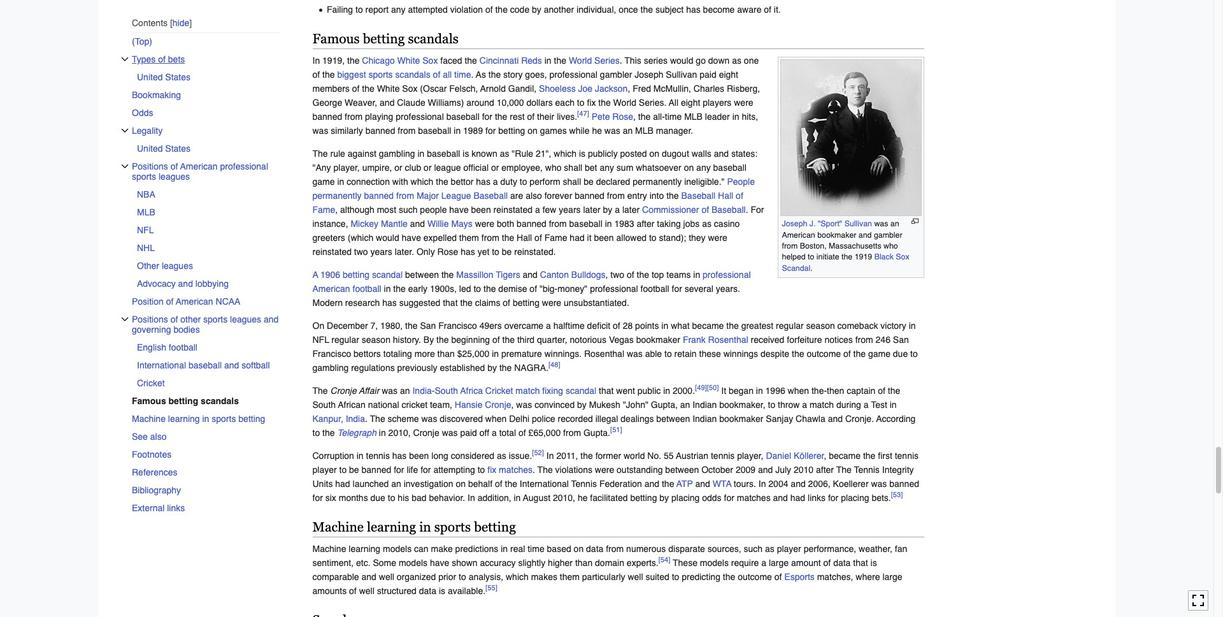 Task type: vqa. For each thing, say whether or not it's contained in the screenshot.
arranger
no



Task type: describe. For each thing, give the bounding box(es) containing it.
of left "big-
[[530, 284, 537, 294]]

[51]
[[611, 425, 623, 434]]

joe
[[578, 84, 593, 94]]

atp and wta
[[677, 479, 732, 489]]

baseball down english football "link"
[[188, 360, 222, 370]]

in left 2004
[[759, 479, 766, 489]]

. down boston,
[[811, 263, 813, 273]]

betting right 1906
[[343, 270, 370, 280]]

by
[[424, 335, 434, 345]]

the left early
[[394, 284, 406, 294]]

of left the it.
[[764, 5, 772, 15]]

(top) link
[[132, 32, 281, 50]]

sports inside "positions of other sports leagues and governing bodies"
[[203, 314, 227, 324]]

was left similarly
[[313, 126, 329, 136]]

years inside were both banned from baseball in 1983 after taking jobs as casino greeters (which would have expelled them from the hall of fame had it been allowed to stand); they were reinstated two years later. only rose has yet to be reinstated.
[[371, 247, 393, 257]]

positions of american professional sports leagues
[[132, 161, 268, 182]]

1 vertical spatial fix
[[488, 465, 497, 475]]

and down "outstanding" at the bottom right of page
[[645, 479, 660, 489]]

major
[[417, 191, 439, 201]]

of inside positions of american professional sports leagues
[[170, 161, 178, 171]]

2 tennis from the left
[[711, 451, 735, 461]]

[48] link
[[549, 360, 561, 369]]

the left code
[[496, 5, 508, 15]]

0 horizontal spatial tennis
[[572, 479, 597, 489]]

0 horizontal spatial season
[[362, 335, 391, 345]]

ncaa
[[215, 296, 240, 306]]

bookmaking
[[132, 90, 181, 100]]

the left third
[[503, 335, 515, 345]]

1 horizontal spatial any
[[600, 163, 614, 173]]

the down comeback
[[854, 349, 866, 359]]

0 horizontal spatial mlb
[[137, 207, 155, 217]]

1 or from the left
[[395, 163, 403, 173]]

series
[[644, 55, 668, 66]]

1 vertical spatial scandals
[[395, 70, 431, 80]]

united states for types of bets
[[137, 72, 190, 82]]

police
[[532, 414, 556, 424]]

0 vertical spatial famous
[[313, 31, 360, 47]]

notorious
[[570, 335, 607, 345]]

dealings
[[621, 414, 654, 424]]

and up position of american ncaa
[[178, 278, 193, 289]]

. for . this series would go down as one of the
[[620, 55, 623, 66]]

x small image for legality
[[121, 127, 128, 134]]

in left hits,
[[733, 112, 740, 122]]

0 vertical spatial regular
[[776, 321, 804, 331]]

canton
[[540, 270, 569, 280]]

machine learning in sports betting link
[[132, 410, 281, 428]]

atp link
[[677, 479, 693, 489]]

years.
[[716, 284, 741, 294]]

also for are
[[526, 191, 542, 201]]

0 horizontal spatial international
[[137, 360, 186, 370]]

game inside received forfeiture notices from 246 san francisco bettors totaling more than $25,000 in premature winnings. rosenthal was able to retain these winnings despite the outcome of the game due to gambling regulations previously established by the nagra.
[[869, 349, 891, 359]]

the left rest
[[495, 112, 508, 122]]

whatsoever
[[636, 163, 682, 173]]

baseball up people
[[714, 163, 747, 173]]

united states link for types of bets
[[137, 68, 281, 86]]

in left 1989 at the top left of page
[[454, 126, 461, 136]]

by inside hansie cronje , was convinced by mukesh "john" gupta, an indian bookmaker, to throw a match during a test in kanpur, india
[[578, 400, 587, 410]]

united for legality
[[137, 143, 163, 153]]

types of bets link
[[132, 50, 281, 68]]

and up "odds"
[[696, 479, 711, 489]]

rose inside were both banned from baseball in 1983 after taking jobs as casino greeters (which would have expelled them from the hall of fame had it been allowed to stand); they were reinstated two years later. only rose has yet to be reinstated.
[[438, 247, 458, 257]]

betting up predictions
[[474, 520, 516, 535]]

cronje for affair
[[331, 386, 357, 396]]

baseball up league
[[427, 149, 460, 159]]

weather,
[[859, 544, 893, 554]]

eight inside , fred mcmullin, charles risberg, george weaver, and claude williams) around 10,000 dollars each to fix the world series. all eight players were banned from playing professional baseball for the rest of their lives.
[[681, 98, 701, 108]]

make
[[431, 544, 453, 554]]

is inside matches, where large amounts of well structured data is available.
[[439, 586, 446, 596]]

series
[[595, 55, 620, 66]]

2 horizontal spatial any
[[697, 163, 711, 173]]

other leagues
[[137, 261, 193, 271]]

the inside it began in 1996 when the-then captain of the south african national cricket team,
[[888, 386, 901, 396]]

then
[[827, 386, 845, 396]]

, up unsubstantiated.
[[606, 270, 608, 280]]

1 vertical spatial machine
[[313, 520, 364, 535]]

1 later from the left
[[584, 205, 601, 215]]

for right life
[[421, 465, 431, 475]]

fullscreen image
[[1193, 594, 1205, 607]]

world
[[624, 451, 645, 461]]

1 placing from the left
[[672, 493, 700, 503]]

both
[[497, 219, 515, 229]]

from up yet
[[482, 233, 500, 243]]

states for types of bets
[[165, 72, 190, 82]]

of inside "telegraph in 2010, cronje was paid off a total of £65,000 from gupta. [51]"
[[519, 428, 526, 438]]

is up official
[[463, 149, 469, 159]]

the up biggest
[[347, 55, 360, 66]]

eight inside . as the story goes, professional gambler joseph sullivan paid eight members of the white sox (oscar felsch, arnold gandil,
[[719, 70, 739, 80]]

gupta,
[[651, 400, 678, 410]]

2 later from the left
[[623, 205, 640, 215]]

united states for legality
[[137, 143, 190, 153]]

and inside the rule against gambling in baseball is known as "rule 21", which is publicly posted on dugout walls and states: "any player, umpire, or club or league official or employee, who shall bet any sum whatsoever on any baseball game in connection with which the bettor has a duty to perform shall be declared permanently ineligible."
[[714, 149, 729, 159]]

would inside were both banned from baseball in 1983 after taking jobs as casino greeters (which would have expelled them from the hall of fame had it been allowed to stand); they were reinstated two years later. only rose has yet to be reinstated.
[[376, 233, 399, 243]]

national
[[368, 400, 399, 410]]

1 horizontal spatial well
[[379, 572, 395, 582]]

for down wta
[[724, 493, 735, 503]]

of inside baseball hall of fame
[[736, 191, 744, 201]]

sources,
[[708, 544, 742, 554]]

, for became
[[825, 451, 827, 461]]

2 placing from the left
[[841, 493, 870, 503]]

1 horizontal spatial sullivan
[[845, 219, 873, 228]]

mickey mantle and willie mays
[[351, 219, 473, 229]]

1 vertical spatial regular
[[332, 335, 359, 345]]

that inside the these models require a large amount of data that is comparable and well organized prior to analysis, which makes them particularly well suited to predicting the outcome of
[[854, 558, 869, 568]]

were inside , fred mcmullin, charles risberg, george weaver, and claude williams) around 10,000 dollars each to fix the world series. all eight players were banned from playing professional baseball for the rest of their lives.
[[734, 98, 754, 108]]

to inside tours. in 2004 and 2006, koellerer was banned for six months due to his bad behavior. in addition, in august 2010, he facilitated betting by placing odds for matches and had links for placing bets.
[[388, 493, 395, 503]]

the inside the these models require a large amount of data that is comparable and well organized prior to analysis, which makes them particularly well suited to predicting the outcome of
[[723, 572, 736, 582]]

of left top
[[627, 270, 635, 280]]

from inside , the all-time mlb leader in hits, was similarly banned from baseball in 1989 for betting on games while he was an mlb manager.
[[398, 126, 416, 136]]

of inside were both banned from baseball in 1983 after taking jobs as casino greeters (which would have expelled them from the hall of fame had it been allowed to stand); they were reinstated two years later. only rose has yet to be reinstated.
[[535, 233, 542, 243]]

black sox scandal
[[782, 252, 910, 273]]

playing
[[365, 112, 394, 122]]

0 horizontal spatial machine learning in sports betting
[[132, 414, 265, 424]]

1 vertical spatial shall
[[563, 177, 582, 187]]

of down demise
[[503, 298, 511, 308]]

cricket link
[[137, 374, 281, 392]]

has inside in the early 1900s, led to the demise of "big-money" professional football for several years. modern research has suggested that the claims of betting were unsubstantiated.
[[383, 298, 397, 308]]

and inside "positions of other sports leagues and governing bodies"
[[264, 314, 278, 324]]

the down premature on the bottom left
[[500, 363, 512, 373]]

commissioner
[[643, 205, 700, 215]]

connection
[[347, 177, 390, 187]]

massillon tigers link
[[457, 270, 521, 280]]

united states link for legality
[[137, 139, 281, 157]]

of down performance,
[[824, 558, 831, 568]]

with
[[393, 177, 408, 187]]

machine inside machine learning models can make predictions in real time based on data from numerous disparate sources, such as player performance, weather, fan sentiment, etc. some models have shown accuracy slightly higher than domain experts.
[[313, 544, 346, 554]]

in down behalf
[[468, 493, 475, 503]]

an inside the cronje affair was an india-south africa cricket match fixing scandal that went public in 2000. [49] [50]
[[400, 386, 410, 396]]

betting down famous betting scandals link
[[238, 414, 265, 424]]

0 vertical spatial between
[[405, 270, 439, 280]]

in inside "corruption in tennis has been long considered as issue. [52] in 2011, the former world no. 55 austrian tennis player, daniel köllerer"
[[547, 451, 554, 461]]

prior
[[439, 572, 457, 582]]

0 vertical spatial sox
[[423, 55, 438, 66]]

claude
[[397, 98, 426, 108]]

1 vertical spatial joseph
[[782, 219, 808, 228]]

such inside machine learning models can make predictions in real time based on data from numerous disparate sources, such as player performance, weather, fan sentiment, etc. some models have shown accuracy slightly higher than domain experts.
[[744, 544, 763, 554]]

the inside the . the scheme was discovered when delhi police recorded illegal dealings between indian bookmaker sanjay chawla and cronje. according to the
[[323, 428, 335, 438]]

. for . the scheme was discovered when delhi police recorded illegal dealings between indian bookmaker sanjay chawla and cronje. according to the
[[365, 414, 368, 424]]

a left few at the top left of the page
[[535, 205, 540, 215]]

became inside on december 7, 1980, the san francisco 49ers overcame a halftime deficit of 28 points in what became the greatest regular season comeback victory in nfl regular season history. by the beginning of the third quarter, notorious vegas bookmaker
[[693, 321, 724, 331]]

, for the
[[634, 112, 636, 122]]

banned inside tours. in 2004 and 2006, koellerer was banned for six months due to his bad behavior. in addition, in august 2010, he facilitated betting by placing odds for matches and had links for placing bets.
[[890, 479, 920, 489]]

bettor
[[451, 177, 474, 187]]

[53] link
[[892, 490, 903, 499]]

positions for positions of american professional sports leagues
[[132, 161, 168, 171]]

to inside the . the scheme was discovered when delhi police recorded illegal dealings between indian bookmaker sanjay chawla and cronje. according to the
[[313, 428, 320, 438]]

against
[[348, 149, 377, 159]]

from down the declared
[[607, 191, 625, 201]]

0 vertical spatial reinstated
[[494, 205, 533, 215]]

has inside "corruption in tennis has been long considered as issue. [52] in 2011, the former world no. 55 austrian tennis player, daniel köllerer"
[[393, 451, 407, 461]]

october
[[702, 465, 734, 475]]

who inside the rule against gambling in baseball is known as "rule 21", which is publicly posted on dugout walls and states: "any player, umpire, or club or league official or employee, who shall bet any sum whatsoever on any baseball game in connection with which the bettor has a duty to perform shall be declared permanently ineligible."
[[545, 163, 562, 173]]

football inside in the early 1900s, led to the demise of "big-money" professional football for several years. modern research has suggested that the claims of betting were unsubstantiated.
[[641, 284, 670, 294]]

ineligible."
[[685, 177, 725, 187]]

which inside the these models require a large amount of data that is comparable and well organized prior to analysis, which makes them particularly well suited to predicting the outcome of
[[506, 572, 529, 582]]

fix inside , fred mcmullin, charles risberg, george weaver, and claude williams) around 10,000 dollars each to fix the world series. all eight players were banned from playing professional baseball for the rest of their lives.
[[587, 98, 596, 108]]

0 vertical spatial white
[[397, 55, 420, 66]]

discovered
[[440, 414, 483, 424]]

for left life
[[394, 465, 404, 475]]

of left all
[[433, 70, 441, 80]]

1 horizontal spatial been
[[471, 205, 491, 215]]

had inside were both banned from baseball in 1983 after taking jobs as casino greeters (which would have expelled them from the hall of fame had it been allowed to stand); they were reinstated two years later. only rose has yet to be reinstated.
[[570, 233, 585, 243]]

for inside , fred mcmullin, charles risberg, george weaver, and claude williams) around 10,000 dollars each to fix the world series. all eight players were banned from playing professional baseball for the rest of their lives.
[[482, 112, 493, 122]]

in left what at the right bottom
[[662, 321, 669, 331]]

able
[[645, 349, 662, 359]]

hansie cronje , was convinced by mukesh "john" gupta, an indian bookmaker, to throw a match during a test in kanpur, india
[[313, 400, 897, 424]]

gambling inside received forfeiture notices from 246 san francisco bettors totaling more than $25,000 in premature winnings. rosenthal was able to retain these winnings despite the outcome of the game due to gambling regulations previously established by the nagra.
[[313, 363, 349, 373]]

a left test on the right
[[864, 400, 869, 410]]

professional inside . as the story goes, professional gambler joseph sullivan paid eight members of the white sox (oscar felsch, arnold gandil,
[[550, 70, 598, 80]]

the up as
[[465, 55, 477, 66]]

0 vertical spatial scandal
[[372, 270, 403, 280]]

to inside was an american bookmaker and gambler from boston, massachusetts who helped to initiate the 1919
[[808, 252, 815, 261]]

former
[[596, 451, 622, 461]]

his
[[398, 493, 409, 503]]

was inside "telegraph in 2010, cronje was paid off a total of £65,000 from gupta. [51]"
[[442, 428, 458, 438]]

[53]
[[892, 490, 903, 499]]

[47]
[[578, 109, 589, 118]]

analysis,
[[469, 572, 504, 582]]

0 vertical spatial have
[[450, 205, 469, 215]]

the up 'frank rosenthal' link
[[727, 321, 739, 331]]

the up the commissioner
[[667, 191, 679, 201]]

san for history.
[[420, 321, 436, 331]]

gambler inside . as the story goes, professional gambler joseph sullivan paid eight members of the white sox (oscar felsch, arnold gandil,
[[600, 70, 633, 80]]

members
[[313, 84, 350, 94]]

1 horizontal spatial tennis
[[854, 465, 880, 475]]

betting up chicago
[[363, 31, 405, 47]]

available.
[[448, 586, 486, 596]]

cincinnati
[[480, 55, 519, 66]]

positions of other sports leagues and governing bodies
[[132, 314, 278, 334]]

3 or from the left
[[491, 163, 499, 173]]

after inside were both banned from baseball in 1983 after taking jobs as casino greeters (which would have expelled them from the hall of fame had it been allowed to stand); they were reinstated two years later. only rose has yet to be reinstated.
[[637, 219, 655, 229]]

totaling
[[384, 349, 412, 359]]

claims
[[475, 298, 501, 308]]

0 vertical spatial machine
[[132, 414, 165, 424]]

on down walls
[[684, 163, 694, 173]]

these
[[673, 558, 698, 568]]

0 horizontal spatial cricket
[[137, 378, 164, 388]]

yet
[[478, 247, 490, 257]]

2 horizontal spatial well
[[628, 572, 643, 582]]

demise
[[499, 284, 527, 294]]

was inside was an american bookmaker and gambler from boston, massachusetts who helped to initiate the 1919
[[875, 219, 889, 228]]

. for . the violations were outstanding between october 2009 and july 2010 after the tennis integrity units had launched an investigation on behalf of the international tennis federation and the
[[533, 465, 535, 475]]

sports down chicago
[[369, 70, 393, 80]]

to inside the rule against gambling in baseball is known as "rule 21", which is publicly posted on dugout walls and states: "any player, umpire, or club or league official or employee, who shall bet any sum whatsoever on any baseball game in connection with which the bettor has a duty to perform shall be declared permanently ineligible."
[[520, 177, 527, 187]]

outstanding
[[617, 465, 663, 475]]

links inside tours. in 2004 and 2006, koellerer was banned for six months due to his bad behavior. in addition, in august 2010, he facilitated betting by placing odds for matches and had links for placing bets.
[[808, 493, 826, 503]]

the inside , the all-time mlb leader in hits, was similarly banned from baseball in 1989 for betting on games while he was an mlb manager.
[[639, 112, 651, 122]]

of inside "positions of other sports leagues and governing bodies"
[[170, 314, 178, 324]]

player, inside "corruption in tennis has been long considered as issue. [52] in 2011, the former world no. 55 austrian tennis player, daniel köllerer"
[[738, 451, 764, 461]]

the down massillon tigers link
[[484, 284, 496, 294]]

the left atp
[[662, 479, 675, 489]]

perform
[[530, 177, 561, 187]]

of right position
[[166, 296, 173, 306]]

report
[[366, 5, 389, 15]]

due inside received forfeiture notices from 246 san francisco bettors totaling more than $25,000 in premature winnings. rosenthal was able to retain these winnings despite the outcome of the game due to gambling regulations previously established by the nagra.
[[894, 349, 908, 359]]

models up some
[[383, 544, 412, 554]]

people permanently banned from major league baseball link
[[313, 177, 755, 201]]

the down led
[[460, 298, 473, 308]]

corruption in tennis has been long considered as issue. [52] in 2011, the former world no. 55 austrian tennis player, daniel köllerer
[[313, 448, 825, 461]]

sum
[[617, 163, 634, 173]]

, the all-time mlb leader in hits, was similarly banned from baseball in 1989 for betting on games while he was an mlb manager.
[[313, 112, 759, 136]]

in up the 'club' on the left top
[[418, 149, 425, 159]]

from inside people permanently banned from major league baseball
[[396, 191, 414, 201]]

sports up make
[[435, 520, 471, 535]]

0 horizontal spatial any
[[391, 5, 406, 15]]

was inside the cronje affair was an india-south africa cricket match fixing scandal that went public in 2000. [49] [50]
[[382, 386, 398, 396]]

has right subject
[[687, 5, 701, 15]]

and left willie
[[410, 219, 425, 229]]

attempting
[[434, 465, 475, 475]]

scheme
[[388, 414, 419, 424]]

cronje inside "telegraph in 2010, cronje was paid off a total of £65,000 from gupta. [51]"
[[413, 428, 440, 438]]

of inside . this series would go down as one of the
[[313, 70, 320, 80]]

when inside the . the scheme was discovered when delhi police recorded illegal dealings between indian bookmaker sanjay chawla and cronje. according to the
[[486, 414, 507, 424]]

been inside "corruption in tennis has been long considered as issue. [52] in 2011, the former world no. 55 austrian tennis player, daniel köllerer"
[[409, 451, 429, 461]]

of down 49ers
[[493, 335, 500, 345]]

banned inside people permanently banned from major league baseball
[[364, 191, 394, 201]]

2 vertical spatial scandals
[[201, 396, 239, 406]]

other
[[137, 261, 159, 271]]

matches,
[[818, 572, 854, 582]]

the up weaver,
[[362, 84, 375, 94]]

the inside the . the scheme was discovered when delhi police recorded illegal dealings between indian bookmaker sanjay chawla and cronje. according to the
[[370, 414, 385, 424]]

betting up machine learning in sports betting link on the left bottom
[[168, 396, 198, 406]]

an inside . the violations were outstanding between october 2009 and july 2010 after the tennis integrity units had launched an investigation on behalf of the international tennis federation and the
[[392, 479, 401, 489]]

banned inside were both banned from baseball in 1983 after taking jobs as casino greeters (which would have expelled them from the hall of fame had it been allowed to stand); they were reinstated two years later. only rose has yet to be reinstated.
[[517, 219, 547, 229]]

and left july
[[758, 465, 773, 475]]

were left both on the left
[[475, 219, 495, 229]]

of down the ineligible."
[[702, 205, 709, 215]]

to inside hansie cronje , was convinced by mukesh "john" gupta, an indian bookmaker, to throw a match during a test in kanpur, india
[[768, 400, 776, 410]]

machine learning models can make predictions in real time based on data from numerous disparate sources, such as player performance, weather, fan sentiment, etc. some models have shown accuracy slightly higher than domain experts.
[[313, 544, 908, 568]]

models up organized
[[399, 558, 428, 568]]

1 horizontal spatial years
[[559, 205, 581, 215]]

on inside . the violations were outstanding between october 2009 and july 2010 after the tennis integrity units had launched an investigation on behalf of the international tennis federation and the
[[456, 479, 466, 489]]

on inside machine learning models can make predictions in real time based on data from numerous disparate sources, such as player performance, weather, fan sentiment, etc. some models have shown accuracy slightly higher than domain experts.
[[574, 544, 584, 554]]

two inside were both banned from baseball in 1983 after taking jobs as casino greeters (which would have expelled them from the hall of fame had it been allowed to stand); they were reinstated two years later. only rose has yet to be reinstated.
[[354, 247, 368, 257]]

0 vertical spatial shall
[[564, 163, 583, 173]]

most
[[377, 205, 396, 215]]

cricket inside the cronje affair was an india-south africa cricket match fixing scandal that went public in 2000. [49] [50]
[[486, 386, 513, 396]]

india-south africa cricket match fixing scandal link
[[413, 386, 597, 396]]

and left softball
[[224, 360, 239, 370]]

united for types of bets
[[137, 72, 163, 82]]

banned down the declared
[[575, 191, 605, 201]]

1 vertical spatial learning
[[367, 520, 416, 535]]

0 horizontal spatial which
[[411, 177, 434, 187]]

he inside tours. in 2004 and 2006, koellerer was banned for six months due to his bad behavior. in addition, in august 2010, he facilitated betting by placing odds for matches and had links for placing bets.
[[578, 493, 588, 503]]

0 vertical spatial world
[[569, 55, 592, 66]]

were down casino
[[708, 233, 728, 243]]

odds link
[[132, 104, 281, 122]]

1 vertical spatial famous
[[132, 396, 166, 406]]

of inside matches, where large amounts of well structured data is available.
[[349, 586, 357, 596]]

of left the esports link in the bottom of the page
[[775, 572, 782, 582]]

the down forfeiture
[[792, 349, 805, 359]]

x small image for positions of american professional sports leagues
[[121, 162, 128, 170]]

the up history.
[[405, 321, 418, 331]]

sports down famous betting scandals link
[[211, 414, 236, 424]]

them inside were both banned from baseball in 1983 after taking jobs as casino greeters (which would have expelled them from the hall of fame had it been allowed to stand); they were reinstated two years later. only rose has yet to be reinstated.
[[459, 233, 479, 243]]

from inside , fred mcmullin, charles risberg, george weaver, and claude williams) around 10,000 dollars each to fix the world series. all eight players were banned from playing professional baseball for the rest of their lives.
[[345, 112, 363, 122]]

as inside . this series would go down as one of the
[[733, 55, 742, 66]]

in up the see also link
[[202, 414, 209, 424]]

felsch,
[[450, 84, 478, 94]]

[50] link
[[707, 383, 719, 392]]

rest
[[510, 112, 525, 122]]

all-
[[653, 112, 665, 122]]

the down the '[52]'
[[538, 465, 553, 475]]

is up bet
[[579, 149, 586, 159]]

the up shoeless
[[554, 55, 567, 66]]

in inside the cronje affair was an india-south africa cricket match fixing scandal that went public in 2000. [49] [50]
[[664, 386, 671, 396]]

the inside ", became the first tennis player to be banned for life for attempting to"
[[864, 451, 876, 461]]

mickey mantle link
[[351, 219, 408, 229]]

on up whatsoever
[[650, 149, 660, 159]]

gambler inside was an american bookmaker and gambler from boston, massachusetts who helped to initiate the 1919
[[874, 230, 903, 239]]

1 vertical spatial mlb
[[636, 126, 654, 136]]

by inside tours. in 2004 and 2006, koellerer was banned for six months due to his bad behavior. in addition, in august 2010, he facilitated betting by placing odds for matches and had links for placing bets.
[[660, 493, 669, 503]]

be inside ", became the first tennis player to be banned for life for attempting to"
[[349, 465, 359, 475]]

0 vertical spatial matches
[[499, 465, 533, 475]]

players
[[703, 98, 732, 108]]

the right as
[[489, 70, 501, 80]]

in up can
[[420, 520, 431, 535]]

notices
[[825, 335, 853, 345]]

time inside machine learning models can make predictions in real time based on data from numerous disparate sources, such as player performance, weather, fan sentiment, etc. some models have shown accuracy slightly higher than domain experts.
[[528, 544, 545, 554]]

0 vertical spatial time
[[455, 70, 471, 80]]

by right code
[[532, 5, 542, 15]]

2011,
[[557, 451, 578, 461]]

esports
[[785, 572, 815, 582]]

as inside "corruption in tennis has been long considered as issue. [52] in 2011, the former world no. 55 austrian tennis player, daniel köllerer"
[[497, 451, 507, 461]]

0 horizontal spatial nfl
[[137, 225, 154, 235]]

the down "fix matches" link
[[505, 479, 518, 489]]

for inside in the early 1900s, led to the demise of "big-money" professional football for several years. modern research has suggested that the claims of betting were unsubstantiated.
[[672, 284, 683, 294]]

advocacy
[[137, 278, 175, 289]]

by inside received forfeiture notices from 246 san francisco bettors totaling more than $25,000 in premature winnings. rosenthal was able to retain these winnings despite the outcome of the game due to gambling regulations previously established by the nagra.
[[488, 363, 497, 373]]

in right reds
[[545, 55, 552, 66]]

0 vertical spatial which
[[554, 149, 577, 159]]

data for these
[[834, 558, 851, 568]]

0 vertical spatial scandals
[[408, 31, 459, 47]]

and inside the . the scheme was discovered when delhi police recorded illegal dealings between indian bookmaker sanjay chawla and cronje. according to the
[[828, 414, 843, 424]]

the left top
[[637, 270, 650, 280]]

joseph j. "sport" sullivan
[[782, 219, 873, 228]]

from down few at the top left of the page
[[549, 219, 567, 229]]

baseball inside people permanently banned from major league baseball
[[474, 191, 508, 201]]

and down 2010
[[791, 479, 806, 489]]

0 horizontal spatial links
[[167, 503, 185, 513]]

for left six
[[313, 493, 323, 503]]

a up chawla
[[803, 400, 808, 410]]

footnotes
[[132, 449, 171, 459]]

the up [47] pete rose
[[599, 98, 611, 108]]

due inside tours. in 2004 and 2006, koellerer was banned for six months due to his bad behavior. in addition, in august 2010, he facilitated betting by placing odds for matches and had links for placing bets.
[[371, 493, 386, 503]]

and inside was an american bookmaker and gambler from boston, massachusetts who helped to initiate the 1919
[[859, 230, 872, 239]]

that inside in the early 1900s, led to the demise of "big-money" professional football for several years. modern research has suggested that the claims of betting were unsubstantiated.
[[443, 298, 458, 308]]

2 horizontal spatial mlb
[[685, 112, 703, 122]]

the right once
[[641, 5, 653, 15]]

in 1919, the chicago white sox faced the cincinnati reds in the world series
[[313, 55, 620, 66]]

bets
[[168, 54, 185, 64]]

a up 1983
[[615, 205, 620, 215]]

williams)
[[428, 98, 464, 108]]

was inside received forfeiture notices from 246 san francisco bettors totaling more than $25,000 in premature winnings. rosenthal was able to retain these winnings despite the outcome of the game due to gambling regulations previously established by the nagra.
[[627, 349, 643, 359]]

has inside the rule against gambling in baseball is known as "rule 21", which is publicly posted on dugout walls and states: "any player, umpire, or club or league official or employee, who shall bet any sum whatsoever on any baseball game in connection with which the bettor has a duty to perform shall be declared permanently ineligible."
[[476, 177, 491, 187]]



Task type: locate. For each thing, give the bounding box(es) containing it.
such
[[399, 205, 418, 215], [744, 544, 763, 554]]

0 horizontal spatial regular
[[332, 335, 359, 345]]

1 horizontal spatial that
[[599, 386, 614, 396]]

2 positions from the top
[[132, 314, 168, 324]]

1 vertical spatial nfl
[[313, 335, 329, 345]]

1 vertical spatial south
[[313, 400, 336, 410]]

data down organized
[[419, 586, 437, 596]]

cronje down india-south africa cricket match fixing scandal link
[[485, 400, 512, 410]]

1 horizontal spatial fame
[[545, 233, 568, 243]]

have inside machine learning models can make predictions in real time based on data from numerous disparate sources, such as player performance, weather, fan sentiment, etc. some models have shown accuracy slightly higher than domain experts.
[[430, 558, 450, 568]]

sullivan up massachusetts
[[845, 219, 873, 228]]

[50]
[[707, 383, 719, 392]]

bookmaker inside the . the scheme was discovered when delhi police recorded illegal dealings between indian bookmaker sanjay chawla and cronje. according to the
[[720, 414, 764, 424]]

1 x small image from the top
[[121, 55, 128, 63]]

joseph down 'series' at the top right of the page
[[635, 70, 664, 80]]

external links link
[[132, 499, 281, 517]]

when inside it began in 1996 when the-then captain of the south african national cricket team,
[[788, 386, 810, 396]]

has up 1980,
[[383, 298, 397, 308]]

international up august
[[520, 479, 569, 489]]

in up several
[[694, 270, 701, 280]]

of left bets
[[158, 54, 165, 64]]

hide button
[[170, 18, 192, 28]]

francisco for the
[[439, 321, 477, 331]]

which
[[554, 149, 577, 159], [411, 177, 434, 187], [506, 572, 529, 582]]

baseball inside were both banned from baseball in 1983 after taking jobs as casino greeters (which would have expelled them from the hall of fame had it been allowed to stand); they were reinstated two years later. only rose has yet to be reinstated.
[[570, 219, 603, 229]]

the inside the rule against gambling in baseball is known as "rule 21", which is publicly posted on dugout walls and states: "any player, umpire, or club or league official or employee, who shall bet any sum whatsoever on any baseball game in connection with which the bettor has a duty to perform shall be declared permanently ineligible."
[[313, 149, 328, 159]]

attempted
[[408, 5, 448, 15]]

1 horizontal spatial such
[[744, 544, 763, 554]]

0 vertical spatial been
[[471, 205, 491, 215]]

world left series
[[569, 55, 592, 66]]

football up research
[[353, 284, 382, 294]]

1 horizontal spatial match
[[810, 400, 834, 410]]

well down some
[[379, 572, 395, 582]]

2 united states from the top
[[137, 143, 190, 153]]

1 vertical spatial eight
[[681, 98, 701, 108]]

be down bet
[[584, 177, 594, 187]]

of inside . as the story goes, professional gambler joseph sullivan paid eight members of the white sox (oscar felsch, arnold gandil,
[[352, 84, 360, 94]]

was down the 'team,'
[[422, 414, 438, 424]]

1 indian from the top
[[693, 400, 717, 410]]

professional inside positions of american professional sports leagues
[[220, 161, 268, 171]]

professional up years.
[[703, 270, 751, 280]]

south inside it began in 1996 when the-then captain of the south african national cricket team,
[[313, 400, 336, 410]]

sox inside . as the story goes, professional gambler joseph sullivan paid eight members of the white sox (oscar felsch, arnold gandil,
[[402, 84, 418, 94]]

hide
[[172, 18, 189, 28]]

1 united from the top
[[137, 72, 163, 82]]

overcame
[[505, 321, 544, 331]]

shoeless joe jackson
[[539, 84, 628, 94]]

1 horizontal spatial when
[[788, 386, 810, 396]]

1 united states from the top
[[137, 72, 190, 82]]

also up , although most such people have been reinstated a few years later by a later commissioner of baseball at top
[[526, 191, 542, 201]]

world inside , fred mcmullin, charles risberg, george weaver, and claude williams) around 10,000 dollars each to fix the world series. all eight players were banned from playing professional baseball for the rest of their lives.
[[614, 98, 637, 108]]

the inside was an american bookmaker and gambler from boston, massachusetts who helped to initiate the 1919
[[842, 252, 853, 261]]

was down the discovered
[[442, 428, 458, 438]]

21",
[[536, 149, 552, 159]]

0 vertical spatial than
[[438, 349, 455, 359]]

2 or from the left
[[424, 163, 432, 173]]

permanently up into
[[633, 177, 682, 187]]

0 vertical spatial fix
[[587, 98, 596, 108]]

0 horizontal spatial permanently
[[313, 191, 362, 201]]

1 vertical spatial famous betting scandals
[[132, 396, 239, 406]]

1 positions from the top
[[132, 161, 168, 171]]

1 united states link from the top
[[137, 68, 281, 86]]

games
[[540, 126, 567, 136]]

professional inside in the early 1900s, led to the demise of "big-money" professional football for several years. modern research has suggested that the claims of betting were unsubstantiated.
[[590, 284, 638, 294]]

0 vertical spatial eight
[[719, 70, 739, 80]]

match
[[516, 386, 540, 396], [810, 400, 834, 410]]

in right victory
[[909, 321, 916, 331]]

. left as
[[471, 70, 474, 80]]

0 vertical spatial united
[[137, 72, 163, 82]]

than inside received forfeiture notices from 246 san francisco bettors totaling more than $25,000 in premature winnings. rosenthal was able to retain these winnings despite the outcome of the game due to gambling regulations previously established by the nagra.
[[438, 349, 455, 359]]

the right the by
[[437, 335, 449, 345]]

bookmaker inside on december 7, 1980, the san francisco 49ers overcame a halftime deficit of 28 points in what became the greatest regular season comeback victory in nfl regular season history. by the beginning of the third quarter, notorious vegas bookmaker
[[637, 335, 681, 345]]

nhl link
[[137, 239, 281, 257]]

a inside the these models require a large amount of data that is comparable and well organized prior to analysis, which makes them particularly well suited to predicting the outcome of
[[762, 558, 767, 568]]

an inside hansie cronje , was convinced by mukesh "john" gupta, an indian bookmaker, to throw a match during a test in kanpur, india
[[681, 400, 691, 410]]

duty
[[501, 177, 518, 187]]

0 vertical spatial rosenthal
[[709, 335, 749, 345]]

american up other
[[176, 296, 213, 306]]

forfeiture
[[787, 335, 823, 345]]

another
[[544, 5, 574, 15]]

and right walls
[[714, 149, 729, 159]]

, inside , the all-time mlb leader in hits, was similarly banned from baseball in 1989 for betting on games while he was an mlb manager.
[[634, 112, 636, 122]]

after
[[637, 219, 655, 229], [817, 465, 834, 475]]

1 vertical spatial two
[[611, 270, 625, 280]]

numerous
[[627, 544, 666, 554]]

3 x small image from the top
[[121, 162, 128, 170]]

daniel
[[766, 451, 792, 461]]

1 horizontal spatial famous betting scandals
[[313, 31, 459, 47]]

had inside tours. in 2004 and 2006, koellerer was banned for six months due to his bad behavior. in addition, in august 2010, he facilitated betting by placing odds for matches and had links for placing bets.
[[791, 493, 806, 503]]

to
[[356, 5, 363, 15], [577, 98, 585, 108], [520, 177, 527, 187], [649, 233, 657, 243], [492, 247, 500, 257], [808, 252, 815, 261], [474, 284, 481, 294], [665, 349, 672, 359], [911, 349, 918, 359], [768, 400, 776, 410], [313, 428, 320, 438], [339, 465, 347, 475], [478, 465, 485, 475], [388, 493, 395, 503], [459, 572, 466, 582], [672, 572, 680, 582]]

became inside ", became the first tennis player to be banned for life for attempting to"
[[829, 451, 861, 461]]

0 vertical spatial them
[[459, 233, 479, 243]]

of up members
[[313, 70, 320, 80]]

tennis inside ", became the first tennis player to be banned for life for attempting to"
[[895, 451, 919, 461]]

10,000
[[497, 98, 524, 108]]

1 vertical spatial international
[[520, 479, 569, 489]]

2 vertical spatial had
[[791, 493, 806, 503]]

. for . as the story goes, professional gambler joseph sullivan paid eight members of the white sox (oscar felsch, arnold gandil,
[[471, 70, 474, 80]]

professional inside , fred mcmullin, charles risberg, george weaver, and claude williams) around 10,000 dollars each to fix the world series. all eight players were banned from playing professional baseball for the rest of their lives.
[[396, 112, 444, 122]]

baseball inside , the all-time mlb leader in hits, was similarly banned from baseball in 1989 for betting on games while he was an mlb manager.
[[418, 126, 452, 136]]

0 horizontal spatial fix
[[488, 465, 497, 475]]

the down require
[[723, 572, 736, 582]]

of left the "28"
[[613, 321, 621, 331]]

, inside ", became the first tennis player to be banned for life for attempting to"
[[825, 451, 827, 461]]

dugout
[[662, 149, 690, 159]]

and down 2004
[[774, 493, 788, 503]]

people
[[728, 177, 755, 187]]

for
[[751, 205, 765, 215]]

leader
[[706, 112, 730, 122]]

2 x small image from the top
[[121, 127, 128, 134]]

outcome inside received forfeiture notices from 246 san francisco bettors totaling more than $25,000 in premature winnings. rosenthal was able to retain these winnings despite the outcome of the game due to gambling regulations previously established by the nagra.
[[807, 349, 841, 359]]

1 vertical spatial x small image
[[121, 127, 128, 134]]

0 vertical spatial gambler
[[600, 70, 633, 80]]

1 horizontal spatial nfl
[[313, 335, 329, 345]]

j.
[[810, 219, 816, 228]]

down
[[709, 55, 730, 66]]

0 vertical spatial united states link
[[137, 68, 281, 86]]

was inside tours. in 2004 and 2006, koellerer was banned for six months due to his bad behavior. in addition, in august 2010, he facilitated betting by placing odds for matches and had links for placing bets.
[[872, 479, 888, 489]]

1 vertical spatial be
[[502, 247, 512, 257]]

sanjay
[[766, 414, 794, 424]]

in inside received forfeiture notices from 246 san francisco bettors totaling more than $25,000 in premature winnings. rosenthal was able to retain these winnings despite the outcome of the game due to gambling regulations previously established by the nagra.
[[492, 349, 499, 359]]

1 tennis from the left
[[366, 451, 390, 461]]

such up require
[[744, 544, 763, 554]]

publicly
[[588, 149, 618, 159]]

has left yet
[[461, 247, 475, 257]]

2 horizontal spatial had
[[791, 493, 806, 503]]

0 vertical spatial season
[[807, 321, 835, 331]]

1 vertical spatial when
[[486, 414, 507, 424]]

states for legality
[[165, 143, 190, 153]]

x small image
[[121, 315, 128, 323]]

history.
[[393, 335, 421, 345]]

models inside the these models require a large amount of data that is comparable and well organized prior to analysis, which makes them particularly well suited to predicting the outcome of
[[700, 558, 729, 568]]

telegraph in 2010, cronje was paid off a total of £65,000 from gupta. [51]
[[337, 425, 623, 438]]

nfl inside on december 7, 1980, the san francisco 49ers overcame a halftime deficit of 28 points in what became the greatest regular season comeback victory in nfl regular season history. by the beginning of the third quarter, notorious vegas bookmaker
[[313, 335, 329, 345]]

india-
[[413, 386, 435, 396]]

in inside machine learning models can make predictions in real time based on data from numerous disparate sources, such as player performance, weather, fan sentiment, etc. some models have shown accuracy slightly higher than domain experts.
[[501, 544, 508, 554]]

when
[[788, 386, 810, 396], [486, 414, 507, 424]]

that inside the cronje affair was an india-south africa cricket match fixing scandal that went public in 2000. [49] [50]
[[599, 386, 614, 396]]

between up atp
[[666, 465, 699, 475]]

sox left faced
[[423, 55, 438, 66]]

around
[[467, 98, 495, 108]]

no.
[[648, 451, 662, 461]]

in left 1919,
[[313, 55, 320, 66]]

famous up 1919,
[[313, 31, 360, 47]]

2 vertical spatial which
[[506, 572, 529, 582]]

world up pete rose link
[[614, 98, 637, 108]]

on down attempting
[[456, 479, 466, 489]]

employee,
[[502, 163, 543, 173]]

from inside machine learning models can make predictions in real time based on data from numerous disparate sources, such as player performance, weather, fan sentiment, etc. some models have shown accuracy slightly higher than domain experts.
[[606, 544, 624, 554]]

1 vertical spatial time
[[665, 112, 682, 122]]

from
[[345, 112, 363, 122], [398, 126, 416, 136], [396, 191, 414, 201], [607, 191, 625, 201], [549, 219, 567, 229], [482, 233, 500, 243], [782, 241, 798, 250], [856, 335, 874, 345], [564, 428, 581, 438], [606, 544, 624, 554]]

san inside received forfeiture notices from 246 san francisco bettors totaling more than $25,000 in premature winnings. rosenthal was able to retain these winnings despite the outcome of the game due to gambling regulations previously established by the nagra.
[[894, 335, 909, 345]]

0 horizontal spatial such
[[399, 205, 418, 215]]

1 vertical spatial reinstated
[[313, 247, 352, 257]]

for inside , the all-time mlb leader in hits, was similarly banned from baseball in 1989 for betting on games while he was an mlb manager.
[[486, 126, 496, 136]]

received
[[751, 335, 785, 345]]

data for matches,
[[419, 586, 437, 596]]

data inside machine learning models can make predictions in real time based on data from numerous disparate sources, such as player performance, weather, fan sentiment, etc. some models have shown accuracy slightly higher than domain experts.
[[586, 544, 604, 554]]

francisco inside received forfeiture notices from 246 san francisco bettors totaling more than $25,000 in premature winnings. rosenthal was able to retain these winnings despite the outcome of the game due to gambling regulations previously established by the nagra.
[[313, 349, 351, 359]]

well
[[379, 572, 395, 582], [628, 572, 643, 582], [359, 586, 375, 596]]

0 vertical spatial learning
[[168, 414, 200, 424]]

violation
[[450, 5, 483, 15]]

0 horizontal spatial famous betting scandals
[[132, 396, 239, 406]]

2 vertical spatial that
[[854, 558, 869, 568]]

deficit
[[587, 321, 611, 331]]

1 vertical spatial francisco
[[313, 349, 351, 359]]

, inside , fred mcmullin, charles risberg, george weaver, and claude williams) around 10,000 dollars each to fix the world series. all eight players were banned from playing professional baseball for the rest of their lives.
[[628, 84, 631, 94]]

and inside , fred mcmullin, charles risberg, george weaver, and claude williams) around 10,000 dollars each to fix the world series. all eight players were banned from playing professional baseball for the rest of their lives.
[[380, 98, 395, 108]]

1 vertical spatial united
[[137, 143, 163, 153]]

francisco for gambling
[[313, 349, 351, 359]]

of inside , fred mcmullin, charles risberg, george weaver, and claude williams) around 10,000 dollars each to fix the world series. all eight players were banned from playing professional baseball for the rest of their lives.
[[527, 112, 535, 122]]

reinstated down 'are' on the top left
[[494, 205, 533, 215]]

positions of other sports leagues and governing bodies link
[[132, 310, 281, 338]]

x small image
[[121, 55, 128, 63], [121, 127, 128, 134], [121, 162, 128, 170]]

africa
[[461, 386, 483, 396]]

banned inside , fred mcmullin, charles risberg, george weaver, and claude williams) around 10,000 dollars each to fix the world series. all eight players were banned from playing professional baseball for the rest of their lives.
[[313, 112, 342, 122]]

be inside the rule against gambling in baseball is known as "rule 21", which is publicly posted on dugout walls and states: "any player, umpire, or club or league official or employee, who shall bet any sum whatsoever on any baseball game in connection with which the bettor has a duty to perform shall be declared permanently ineligible."
[[584, 177, 594, 187]]

was inside the . the scheme was discovered when delhi police recorded illegal dealings between indian bookmaker sanjay chawla and cronje. according to the
[[422, 414, 438, 424]]

3 tennis from the left
[[895, 451, 919, 461]]

american for ncaa
[[176, 296, 213, 306]]

rule
[[331, 149, 345, 159]]

is inside the these models require a large amount of data that is comparable and well organized prior to analysis, which makes them particularly well suited to predicting the outcome of
[[871, 558, 877, 568]]

0 horizontal spatial matches
[[499, 465, 533, 475]]

0 vertical spatial such
[[399, 205, 418, 215]]

outcome down require
[[738, 572, 772, 582]]

leagues inside positions of american professional sports leagues
[[158, 171, 190, 182]]

sox right black
[[896, 252, 910, 261]]

was up delhi
[[517, 400, 532, 410]]

them down higher
[[560, 572, 580, 582]]

player inside machine learning models can make predictions in real time based on data from numerous disparate sources, such as player performance, weather, fan sentiment, etc. some models have shown accuracy slightly higher than domain experts.
[[777, 544, 802, 554]]

1 vertical spatial matches
[[737, 493, 771, 503]]

the inside "corruption in tennis has been long considered as issue. [52] in 2011, the former world no. 55 austrian tennis player, daniel köllerer"
[[581, 451, 593, 461]]

structured
[[377, 586, 417, 596]]

outcome inside the these models require a large amount of data that is comparable and well organized prior to analysis, which makes them particularly well suited to predicting the outcome of
[[738, 572, 772, 582]]

"any
[[313, 163, 331, 173]]

and down during
[[828, 414, 843, 424]]

$25,000
[[457, 349, 490, 359]]

this
[[625, 55, 642, 66]]

and up in the early 1900s, led to the demise of "big-money" professional football for several years. modern research has suggested that the claims of betting were unsubstantiated.
[[523, 270, 538, 280]]

, became the first tennis player to be banned for life for attempting to
[[313, 451, 919, 475]]

0 vertical spatial player,
[[334, 163, 360, 173]]

. for . for instance,
[[746, 205, 749, 215]]

for right 1989 at the top left of page
[[486, 126, 496, 136]]

gambler
[[600, 70, 633, 80], [874, 230, 903, 239]]

after up 2006,
[[817, 465, 834, 475]]

than right higher
[[576, 558, 593, 568]]

1 vertical spatial due
[[371, 493, 386, 503]]

rose right pete at the top left of page
[[613, 112, 634, 122]]

fame inside baseball hall of fame
[[313, 205, 335, 215]]

nba link
[[137, 185, 281, 203]]

from inside "telegraph in 2010, cronje was paid off a total of £65,000 from gupta. [51]"
[[564, 428, 581, 438]]

that up where
[[854, 558, 869, 568]]

them down mays
[[459, 233, 479, 243]]

0 horizontal spatial been
[[409, 451, 429, 461]]

player, down rule
[[334, 163, 360, 173]]

1 vertical spatial white
[[377, 84, 400, 94]]

it
[[587, 233, 592, 243]]

[51] link
[[611, 425, 623, 434]]

0 horizontal spatial data
[[419, 586, 437, 596]]

1 horizontal spatial data
[[586, 544, 604, 554]]

an inside was an american bookmaker and gambler from boston, massachusetts who helped to initiate the 1919
[[891, 219, 900, 228]]

0 vertical spatial machine learning in sports betting
[[132, 414, 265, 424]]

0 horizontal spatial than
[[438, 349, 455, 359]]

was
[[313, 126, 329, 136], [605, 126, 621, 136], [875, 219, 889, 228], [627, 349, 643, 359], [382, 386, 398, 396], [517, 400, 532, 410], [422, 414, 438, 424], [442, 428, 458, 438], [872, 479, 888, 489]]

biggest sports scandals of all time link
[[337, 70, 471, 80]]

in
[[545, 55, 552, 66], [733, 112, 740, 122], [454, 126, 461, 136], [418, 149, 425, 159], [337, 177, 344, 187], [605, 219, 612, 229], [694, 270, 701, 280], [384, 284, 391, 294], [662, 321, 669, 331], [909, 321, 916, 331], [492, 349, 499, 359], [664, 386, 671, 396], [756, 386, 763, 396], [890, 400, 897, 410], [202, 414, 209, 424], [379, 428, 386, 438], [357, 451, 364, 461], [514, 493, 521, 503], [420, 520, 431, 535], [501, 544, 508, 554]]

2 united from the top
[[137, 143, 163, 153]]

machine up sentiment,
[[313, 544, 346, 554]]

see also link
[[132, 428, 281, 445]]

cronje inside the cronje affair was an india-south africa cricket match fixing scandal that went public in 2000. [49] [50]
[[331, 386, 357, 396]]

1 horizontal spatial cronje
[[413, 428, 440, 438]]

2 vertical spatial mlb
[[137, 207, 155, 217]]

1 horizontal spatial would
[[670, 55, 694, 66]]

and left on
[[264, 314, 278, 324]]

united down legality
[[137, 143, 163, 153]]

in left connection
[[337, 177, 344, 187]]

1 vertical spatial player,
[[738, 451, 764, 461]]

professional american football link
[[313, 270, 751, 294]]

to inside in the early 1900s, led to the demise of "big-money" professional football for several years. modern research has suggested that the claims of betting were unsubstantiated.
[[474, 284, 481, 294]]

from inside was an american bookmaker and gambler from boston, massachusetts who helped to initiate the 1919
[[782, 241, 798, 250]]

betting down rest
[[499, 126, 525, 136]]

2 united states link from the top
[[137, 139, 281, 157]]

match inside hansie cronje , was convinced by mukesh "john" gupta, an indian bookmaker, to throw a match during a test in kanpur, india
[[810, 400, 834, 410]]

0 vertical spatial would
[[670, 55, 694, 66]]

cronje inside hansie cronje , was convinced by mukesh "john" gupta, an indian bookmaker, to throw a match during a test in kanpur, india
[[485, 400, 512, 410]]

affair
[[359, 386, 379, 396]]

in inside it began in 1996 when the-then captain of the south african national cricket team,
[[756, 386, 763, 396]]

cronje for ,
[[485, 400, 512, 410]]

0 vertical spatial francisco
[[439, 321, 477, 331]]

by
[[532, 5, 542, 15], [603, 205, 613, 215], [488, 363, 497, 373], [578, 400, 587, 410], [660, 493, 669, 503]]

years
[[559, 205, 581, 215], [371, 247, 393, 257]]

the up kanpur,
[[313, 386, 328, 396]]

gupta.
[[584, 428, 611, 438]]

investigation
[[404, 479, 454, 489]]

0 vertical spatial who
[[545, 163, 562, 173]]

which up major
[[411, 177, 434, 187]]

indian
[[693, 400, 717, 410], [693, 414, 717, 424]]

the up koellerer
[[837, 465, 852, 475]]

1 horizontal spatial international
[[520, 479, 569, 489]]

2 vertical spatial cronje
[[413, 428, 440, 438]]

odds
[[703, 493, 722, 503]]

1 horizontal spatial also
[[526, 191, 542, 201]]

chicago
[[362, 55, 395, 66]]

baseball up casino
[[712, 205, 746, 215]]

2 vertical spatial x small image
[[121, 162, 128, 170]]

2 horizontal spatial bookmaker
[[818, 230, 857, 239]]

by down the are also forever banned from entry into the
[[603, 205, 613, 215]]

0 horizontal spatial large
[[769, 558, 789, 568]]

later down entry
[[623, 205, 640, 215]]

x small image for types of bets
[[121, 55, 128, 63]]

than inside machine learning models can make predictions in real time based on data from numerous disparate sources, such as player performance, weather, fan sentiment, etc. some models have shown accuracy slightly higher than domain experts.
[[576, 558, 593, 568]]

world series link
[[569, 55, 620, 66]]

professional up shoeless joe jackson
[[550, 70, 598, 80]]

types
[[132, 54, 155, 64]]

american for professional
[[180, 161, 217, 171]]

hall up reinstated.
[[517, 233, 532, 243]]

game down 246
[[869, 349, 891, 359]]

rosenthal inside received forfeiture notices from 246 san francisco bettors totaling more than $25,000 in premature winnings. rosenthal was able to retain these winnings despite the outcome of the game due to gambling regulations previously established by the nagra.
[[584, 349, 625, 359]]

in up gupta,
[[664, 386, 671, 396]]

permanently inside people permanently banned from major league baseball
[[313, 191, 362, 201]]

the up 1900s,
[[442, 270, 454, 280]]

2 horizontal spatial time
[[665, 112, 682, 122]]

2 vertical spatial sox
[[896, 252, 910, 261]]

1 vertical spatial gambler
[[874, 230, 903, 239]]

as inside were both banned from baseball in 1983 after taking jobs as casino greeters (which would have expelled them from the hall of fame had it been allowed to stand); they were reinstated two years later. only rose has yet to be reinstated.
[[703, 219, 712, 229]]

0 horizontal spatial be
[[349, 465, 359, 475]]

leagues
[[158, 171, 190, 182], [162, 261, 193, 271], [230, 314, 261, 324]]

american inside was an american bookmaker and gambler from boston, massachusetts who helped to initiate the 1919
[[782, 230, 816, 239]]

and down etc.
[[362, 572, 377, 582]]

0 horizontal spatial sullivan
[[666, 70, 698, 80]]

, up 'instance,'
[[335, 205, 338, 215]]

as
[[476, 70, 486, 80]]

gambler up jackson
[[600, 70, 633, 80]]

2 states from the top
[[165, 143, 190, 153]]

0 horizontal spatial rose
[[438, 247, 458, 257]]

were inside . the violations were outstanding between october 2009 and july 2010 after the tennis integrity units had launched an investigation on behalf of the international tennis federation and the
[[595, 465, 615, 475]]

due down victory
[[894, 349, 908, 359]]

positions for positions of other sports leagues and governing bodies
[[132, 314, 168, 324]]

bulldogs
[[572, 270, 606, 280]]

charles
[[694, 84, 725, 94]]

, for although
[[335, 205, 338, 215]]

0 horizontal spatial also
[[150, 431, 166, 442]]

for
[[482, 112, 493, 122], [486, 126, 496, 136], [672, 284, 683, 294], [394, 465, 404, 475], [421, 465, 431, 475], [313, 493, 323, 503], [724, 493, 735, 503], [829, 493, 839, 503]]

he down pete at the top left of page
[[592, 126, 602, 136]]

entry
[[628, 191, 647, 201]]

bookmaker down bookmaker,
[[720, 414, 764, 424]]

fame inside were both banned from baseball in 1983 after taking jobs as casino greeters (which would have expelled them from the hall of fame had it been allowed to stand); they were reinstated two years later. only rose has yet to be reinstated.
[[545, 233, 568, 243]]

1 horizontal spatial outcome
[[807, 349, 841, 359]]

match inside the cronje affair was an india-south africa cricket match fixing scandal that went public in 2000. [49] [50]
[[516, 386, 540, 396]]

than right more
[[438, 349, 455, 359]]

san inside on december 7, 1980, the san francisco 49ers overcame a halftime deficit of 28 points in what became the greatest regular season comeback victory in nfl regular season history. by the beginning of the third quarter, notorious vegas bookmaker
[[420, 321, 436, 331]]

also right see
[[150, 431, 166, 442]]

international
[[137, 360, 186, 370], [520, 479, 569, 489]]

willie mays link
[[428, 219, 473, 229]]

san for due
[[894, 335, 909, 345]]

been
[[471, 205, 491, 215], [594, 233, 614, 243], [409, 451, 429, 461]]

a inside the rule against gambling in baseball is known as "rule 21", which is publicly posted on dugout walls and states: "any player, umpire, or club or league official or employee, who shall bet any sum whatsoever on any baseball game in connection with which the bettor has a duty to perform shall be declared permanently ineligible."
[[493, 177, 498, 187]]

african
[[338, 400, 366, 410]]

after inside . the violations were outstanding between october 2009 and july 2010 after the tennis integrity units had launched an investigation on behalf of the international tennis federation and the
[[817, 465, 834, 475]]

0 vertical spatial 2010,
[[389, 428, 411, 438]]

for down 2006,
[[829, 493, 839, 503]]

1 horizontal spatial later
[[623, 205, 640, 215]]

gambling inside the rule against gambling in baseball is known as "rule 21", which is publicly posted on dugout walls and states: "any player, umpire, or club or league official or employee, who shall bet any sum whatsoever on any baseball game in connection with which the bettor has a duty to perform shall be declared permanently ineligible."
[[379, 149, 415, 159]]

rosenthal down notorious
[[584, 349, 625, 359]]

0 horizontal spatial cronje
[[331, 386, 357, 396]]

legality
[[132, 125, 162, 136]]

2006,
[[809, 479, 831, 489]]

helped
[[782, 252, 806, 261]]

rose inside [47] pete rose
[[613, 112, 634, 122]]

0 vertical spatial outcome
[[807, 349, 841, 359]]

hall
[[718, 191, 734, 201], [517, 233, 532, 243]]

. left the for
[[746, 205, 749, 215]]

daniel köllerer link
[[766, 451, 825, 461]]

also for see
[[150, 431, 166, 442]]

0 vertical spatial states
[[165, 72, 190, 82]]

francisco inside on december 7, 1980, the san francisco 49ers overcame a halftime deficit of 28 points in what became the greatest regular season comeback victory in nfl regular season history. by the beginning of the third quarter, notorious vegas bookmaker
[[439, 321, 477, 331]]

in inside "telegraph in 2010, cronje was paid off a total of £65,000 from gupta. [51]"
[[379, 428, 386, 438]]

of right violation
[[486, 5, 493, 15]]

american for bookmaker
[[782, 230, 816, 239]]

1 vertical spatial who
[[884, 241, 899, 250]]

the down league
[[436, 177, 449, 187]]

rosenthal up winnings
[[709, 335, 749, 345]]

1 horizontal spatial rosenthal
[[709, 335, 749, 345]]

, for fred
[[628, 84, 631, 94]]

between up early
[[405, 270, 439, 280]]

scandal inside the cronje affair was an india-south africa cricket match fixing scandal that went public in 2000. [49] [50]
[[566, 386, 597, 396]]

previously
[[397, 363, 438, 373]]

1 horizontal spatial eight
[[719, 70, 739, 80]]

1 horizontal spatial machine learning in sports betting
[[313, 520, 516, 535]]

on inside , the all-time mlb leader in hits, was similarly banned from baseball in 1989 for betting on games while he was an mlb manager.
[[528, 126, 538, 136]]

1 horizontal spatial hall
[[718, 191, 734, 201]]

facilitated
[[590, 493, 628, 503]]

1 horizontal spatial regular
[[776, 321, 804, 331]]

1 vertical spatial years
[[371, 247, 393, 257]]

was left able
[[627, 349, 643, 359]]

captain
[[847, 386, 876, 396]]

leagues down ncaa
[[230, 314, 261, 324]]

learning
[[168, 414, 200, 424], [367, 520, 416, 535], [349, 544, 381, 554]]

2 horizontal spatial or
[[491, 163, 499, 173]]

2 indian from the top
[[693, 414, 717, 424]]

the
[[313, 149, 328, 159], [313, 386, 328, 396], [370, 414, 385, 424], [538, 465, 553, 475], [837, 465, 852, 475]]

to inside , fred mcmullin, charles risberg, george weaver, and claude williams) around 10,000 dollars each to fix the world series. all eight players were banned from playing professional baseball for the rest of their lives.
[[577, 98, 585, 108]]

1 states from the top
[[165, 72, 190, 82]]

0 horizontal spatial had
[[335, 479, 350, 489]]

1 vertical spatial positions
[[132, 314, 168, 324]]

betting inside in the early 1900s, led to the demise of "big-money" professional football for several years. modern research has suggested that the claims of betting were unsubstantiated.
[[513, 298, 540, 308]]

[55] link
[[486, 583, 498, 592]]

has inside were both banned from baseball in 1983 after taking jobs as casino greeters (which would have expelled them from the hall of fame had it been allowed to stand); they were reinstated two years later. only rose has yet to be reinstated.
[[461, 247, 475, 257]]

bookmaker up able
[[637, 335, 681, 345]]

game down "any
[[313, 177, 335, 187]]

large inside the these models require a large amount of data that is comparable and well organized prior to analysis, which makes them particularly well suited to predicting the outcome of
[[769, 558, 789, 568]]

san
[[420, 321, 436, 331], [894, 335, 909, 345]]

0 vertical spatial positions
[[132, 161, 168, 171]]

was down pete rose link
[[605, 126, 621, 136]]

slightly
[[518, 558, 546, 568]]

[55]
[[486, 583, 498, 592]]

match down nagra.
[[516, 386, 540, 396]]

bookmaker down "sport"
[[818, 230, 857, 239]]

1 vertical spatial 2010,
[[553, 493, 576, 503]]



